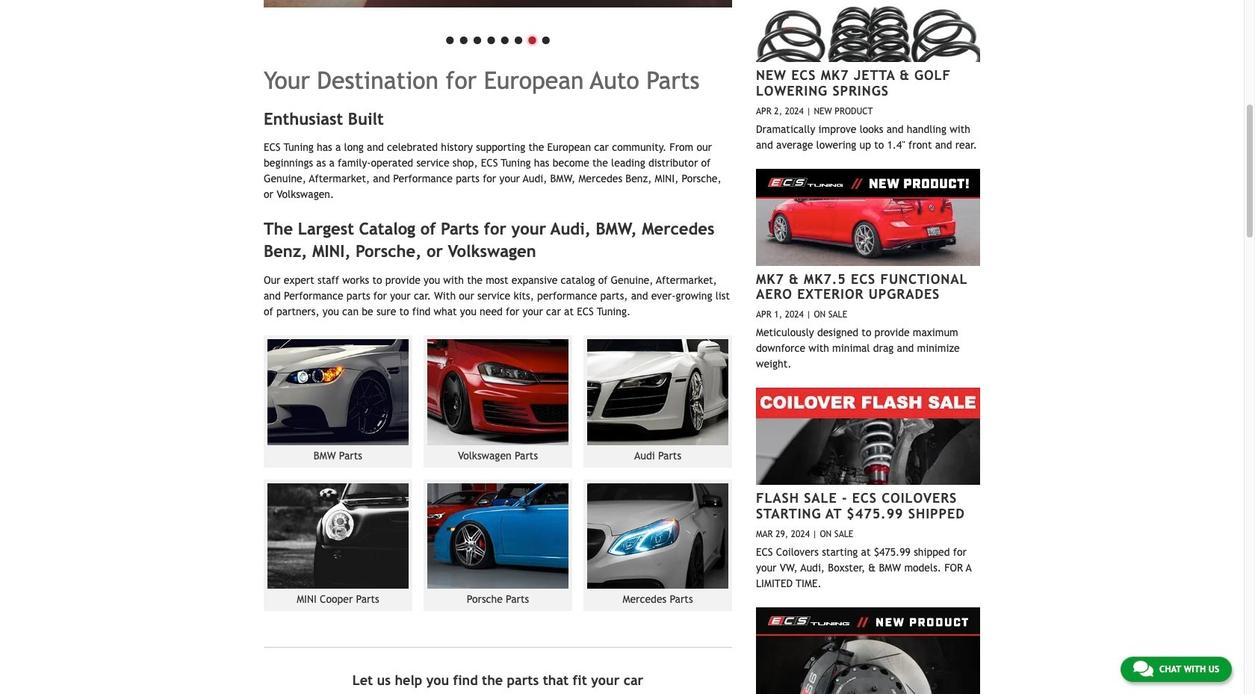 Task type: vqa. For each thing, say whether or not it's contained in the screenshot.
refine results
no



Task type: locate. For each thing, give the bounding box(es) containing it.
mk7 & mk7.5 ecs functional aero exterior upgrades image
[[756, 169, 980, 266]]

new c7 s6/s7 front & rear slotted brake rotors image
[[756, 607, 980, 694]]

comments image
[[1133, 660, 1153, 678]]

new ecs mk7 jetta & golf lowering springs image
[[756, 0, 980, 62]]

flash sale - ecs coilovers starting at $475.99 shipped image
[[756, 388, 980, 485]]



Task type: describe. For each thing, give the bounding box(es) containing it.
generic - clearance image
[[264, 0, 732, 7]]



